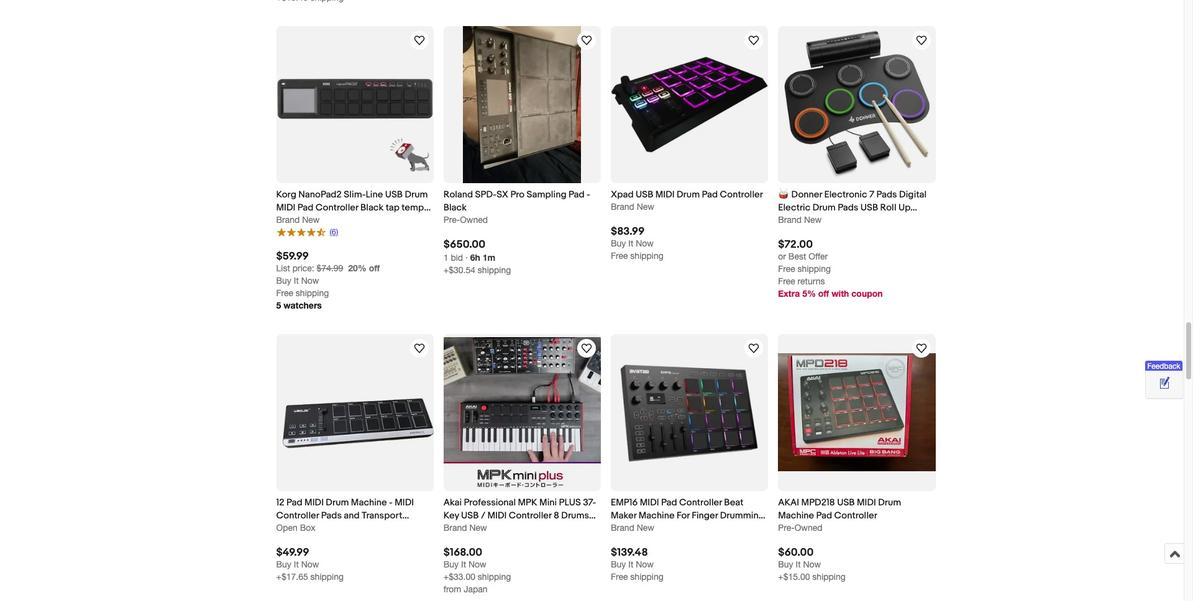 Task type: locate. For each thing, give the bounding box(es) containing it.
mini
[[540, 497, 557, 509]]

shipping down $83.99
[[631, 251, 664, 261]]

0 vertical spatial owned
[[460, 215, 488, 225]]

watch  emp16 midi pad controller beat maker machine for finger drumming music image
[[747, 341, 762, 356]]

shipping up returns
[[798, 264, 831, 274]]

key
[[444, 510, 459, 522]]

buy inside $83.99 buy it now free shipping
[[611, 239, 626, 249]]

now down price:
[[301, 276, 319, 286]]

now for $168.00
[[469, 560, 487, 570]]

machine left for
[[639, 510, 675, 522]]

midi inside akai professional mpk mini plus 37- key usb / midi controller 8 drums pad
[[488, 510, 507, 522]]

0 horizontal spatial pre-
[[444, 215, 460, 225]]

brand new down key
[[444, 523, 487, 533]]

offer
[[809, 252, 828, 262]]

$59.99
[[276, 250, 309, 263]]

free up extra at the right top of the page
[[778, 277, 795, 287]]

0 vertical spatial pads
[[877, 189, 897, 201]]

controller left 🥁
[[720, 189, 763, 201]]

controller down 'mpd218'
[[835, 510, 878, 522]]

brand down maker
[[611, 523, 635, 533]]

1 horizontal spatial pads
[[838, 202, 859, 214]]

usb right 'mpd218'
[[837, 497, 855, 509]]

new down the /
[[470, 523, 487, 533]]

machine down akai on the bottom right of the page
[[778, 510, 814, 522]]

it for $168.00
[[461, 560, 466, 570]]

midi right emp16
[[640, 497, 659, 509]]

it inside $60.00 buy it now +$15.00 shipping
[[796, 560, 801, 570]]

None text field
[[276, 263, 343, 273]]

1 black from the left
[[361, 202, 384, 214]]

1 horizontal spatial owned
[[795, 523, 823, 533]]

drum inside korg nanopad2 slim-line usb drum midi pad controller black tap tempo nano
[[405, 189, 428, 201]]

roll
[[881, 202, 897, 214]]

brand new up (6) link
[[276, 215, 320, 225]]

(6) link
[[276, 226, 338, 237]]

controller up "open box"
[[276, 510, 319, 522]]

it inside $168.00 buy it now +$33.00 shipping from japan
[[461, 560, 466, 570]]

usb up the tap
[[385, 189, 403, 201]]

pre- down roland on the left of page
[[444, 215, 460, 225]]

1 vertical spatial owned
[[795, 523, 823, 533]]

$139.48
[[611, 547, 648, 559]]

now for $49.99
[[301, 560, 319, 570]]

0 horizontal spatial off
[[369, 263, 380, 273]]

shipping for $83.99
[[631, 251, 664, 261]]

free for $83.99
[[611, 251, 628, 261]]

watch 12 pad midi drum machine - midi controller pads and transport playback controls image
[[412, 341, 427, 356]]

free inside $83.99 buy it now free shipping
[[611, 251, 628, 261]]

black inside roland spd-sx pro sampling pad - black pre-owned
[[444, 202, 467, 214]]

usb right xpad
[[636, 189, 654, 201]]

emp16 midi pad controller beat maker machine for finger drumming music heading
[[611, 497, 766, 535]]

it inside $49.99 buy it now +$17.65 shipping
[[294, 560, 299, 570]]

akai professional mpk mini plus 37- key usb / midi controller 8 drums pad heading
[[444, 497, 596, 535]]

buy down $139.48 in the right of the page
[[611, 560, 626, 570]]

2 horizontal spatial machine
[[778, 510, 814, 522]]

it inside $83.99 buy it now free shipping
[[629, 239, 634, 249]]

1 horizontal spatial off
[[819, 289, 829, 299]]

1 vertical spatial pads
[[838, 202, 859, 214]]

1 horizontal spatial machine
[[639, 510, 675, 522]]

off right 20%
[[369, 263, 380, 273]]

shipping right '+$15.00'
[[813, 573, 846, 582]]

free down or
[[778, 264, 795, 274]]

brand down the electric
[[778, 215, 802, 225]]

xpad usb midi drum pad controller brand new
[[611, 189, 763, 212]]

1 horizontal spatial black
[[444, 202, 467, 214]]

with
[[832, 289, 849, 299]]

pre- inside akai mpd218 usb midi drum machine pad controller pre-owned
[[778, 523, 795, 533]]

it for $49.99
[[294, 560, 299, 570]]

12 pad midi drum machine - midi controller pads and transport playback controls link
[[276, 497, 434, 535]]

pads up roll
[[877, 189, 897, 201]]

owned for $650.00
[[460, 215, 488, 225]]

korg nanopad2 slim-line usb drum midi pad controller black tap tempo nano link
[[276, 188, 434, 227]]

now down $60.00
[[803, 560, 821, 570]]

0 horizontal spatial owned
[[460, 215, 488, 225]]

owned inside akai mpd218 usb midi drum machine pad controller pre-owned
[[795, 523, 823, 533]]

brand new down maker
[[611, 523, 655, 533]]

midi inside akai mpd218 usb midi drum machine pad controller pre-owned
[[857, 497, 876, 509]]

buy up '+$15.00'
[[778, 560, 794, 570]]

it inside $59.99 list price: $74.99 20% off buy it now free shipping 5 watchers
[[294, 276, 299, 286]]

buy inside $139.48 buy it now free shipping
[[611, 560, 626, 570]]

machine
[[351, 497, 387, 509], [639, 510, 675, 522], [778, 510, 814, 522]]

shipping inside $168.00 buy it now +$33.00 shipping from japan
[[478, 573, 511, 582]]

shipping inside $60.00 buy it now +$15.00 shipping
[[813, 573, 846, 582]]

roland
[[444, 189, 473, 201]]

midi inside korg nanopad2 slim-line usb drum midi pad controller black tap tempo nano
[[276, 202, 296, 214]]

0 horizontal spatial -
[[389, 497, 393, 509]]

akai professional mpk mini plus 37- key usb / midi controller 8 drums pad link
[[444, 497, 601, 535]]

1 vertical spatial -
[[389, 497, 393, 509]]

it down the $49.99
[[294, 560, 299, 570]]

free down $83.99
[[611, 251, 628, 261]]

shipping inside $49.99 buy it now +$17.65 shipping
[[311, 573, 344, 582]]

it down $60.00
[[796, 560, 801, 570]]

midi right 'mpd218'
[[857, 497, 876, 509]]

akai mpd218 usb midi drum machine pad controller image
[[778, 354, 936, 472]]

controller up finger in the right of the page
[[679, 497, 722, 509]]

emp16 midi pad controller beat maker machine for finger drumming music image
[[611, 352, 768, 474]]

pads down electronic
[[838, 202, 859, 214]]

$650.00
[[444, 239, 486, 251]]

up
[[899, 202, 911, 214]]

pads inside 12 pad midi drum machine - midi controller pads and transport playback controls
[[321, 510, 342, 522]]

shipping
[[631, 251, 664, 261], [798, 264, 831, 274], [478, 266, 511, 276], [296, 288, 329, 298], [311, 573, 344, 582], [478, 573, 511, 582], [631, 573, 664, 582], [813, 573, 846, 582]]

pre- for $60.00
[[778, 523, 795, 533]]

🥁 donner electronic 7 pads digital electric drum pads usb roll up drum silicone heading
[[778, 189, 927, 227]]

midi
[[656, 189, 675, 201], [276, 202, 296, 214], [305, 497, 324, 509], [395, 497, 414, 509], [640, 497, 659, 509], [857, 497, 876, 509], [488, 510, 507, 522]]

pre- down akai on the bottom right of the page
[[778, 523, 795, 533]]

mpd218
[[802, 497, 835, 509]]

and
[[344, 510, 360, 522]]

it down $139.48 in the right of the page
[[629, 560, 634, 570]]

buy inside $168.00 buy it now +$33.00 shipping from japan
[[444, 560, 459, 570]]

brand new
[[276, 215, 320, 225], [778, 215, 822, 225], [444, 523, 487, 533], [611, 523, 655, 533]]

0 vertical spatial pre-
[[444, 215, 460, 225]]

music
[[611, 523, 636, 535]]

+$17.65
[[276, 573, 308, 582]]

new up $83.99
[[637, 202, 655, 212]]

usb down the 7
[[861, 202, 878, 214]]

- up transport at the bottom left
[[389, 497, 393, 509]]

0 vertical spatial off
[[369, 263, 380, 273]]

free down $139.48 in the right of the page
[[611, 573, 628, 582]]

transport
[[362, 510, 402, 522]]

electronic
[[825, 189, 867, 201]]

buy down the $49.99
[[276, 560, 291, 570]]

buy inside $59.99 list price: $74.99 20% off buy it now free shipping 5 watchers
[[276, 276, 291, 286]]

pads up controls
[[321, 510, 342, 522]]

buy for $168.00
[[444, 560, 459, 570]]

watch akai mpd218 usb midi drum machine pad controller image
[[914, 341, 929, 356]]

tempo
[[402, 202, 430, 214]]

$72.00 or best offer free shipping free returns extra 5% off with coupon
[[778, 239, 883, 299]]

machine inside 12 pad midi drum machine - midi controller pads and transport playback controls
[[351, 497, 387, 509]]

brand inside xpad usb midi drum pad controller brand new
[[611, 202, 635, 212]]

usb inside akai professional mpk mini plus 37- key usb / midi controller 8 drums pad
[[461, 510, 479, 522]]

buy for $49.99
[[276, 560, 291, 570]]

shipping down 1m
[[478, 266, 511, 276]]

$650.00 1 bid · 6h 1m +$30.54 shipping
[[444, 239, 511, 276]]

now inside $168.00 buy it now +$33.00 shipping from japan
[[469, 560, 487, 570]]

box
[[300, 523, 315, 533]]

new right music
[[637, 523, 655, 533]]

0 horizontal spatial black
[[361, 202, 384, 214]]

owned up $650.00
[[460, 215, 488, 225]]

now down $168.00
[[469, 560, 487, 570]]

midi inside emp16 midi pad controller beat maker machine for finger drumming music
[[640, 497, 659, 509]]

off
[[369, 263, 380, 273], [819, 289, 829, 299]]

owned inside roland spd-sx pro sampling pad - black pre-owned
[[460, 215, 488, 225]]

pad inside akai mpd218 usb midi drum machine pad controller pre-owned
[[816, 510, 832, 522]]

controller inside akai mpd218 usb midi drum machine pad controller pre-owned
[[835, 510, 878, 522]]

pre- for $650.00
[[444, 215, 460, 225]]

brand down key
[[444, 523, 467, 533]]

now down the $49.99
[[301, 560, 319, 570]]

12 pad midi drum machine - midi controller pads and transport playback controls image
[[276, 334, 434, 492]]

beat
[[724, 497, 744, 509]]

free for $72.00
[[778, 264, 795, 274]]

2 vertical spatial pads
[[321, 510, 342, 522]]

brand new for $72.00
[[778, 215, 822, 225]]

xpad usb midi drum pad controller image
[[611, 56, 768, 153]]

pre-
[[444, 215, 460, 225], [778, 523, 795, 533]]

watchers
[[284, 300, 322, 311]]

buy inside $60.00 buy it now +$15.00 shipping
[[778, 560, 794, 570]]

owned for $60.00
[[795, 523, 823, 533]]

machine up transport at the bottom left
[[351, 497, 387, 509]]

usb
[[385, 189, 403, 201], [636, 189, 654, 201], [861, 202, 878, 214], [837, 497, 855, 509], [461, 510, 479, 522]]

extra
[[778, 289, 800, 299]]

1 vertical spatial off
[[819, 289, 829, 299]]

buy down $83.99
[[611, 239, 626, 249]]

shipping up watchers
[[296, 288, 329, 298]]

new up (6) link
[[302, 215, 320, 225]]

2 black from the left
[[444, 202, 467, 214]]

now down $139.48 in the right of the page
[[636, 560, 654, 570]]

midi right xpad
[[656, 189, 675, 201]]

now down $83.99
[[636, 239, 654, 249]]

midi down korg
[[276, 202, 296, 214]]

it inside $139.48 buy it now free shipping
[[629, 560, 634, 570]]

plus
[[559, 497, 581, 509]]

controller down nanopad2
[[316, 202, 358, 214]]

pads for $72.00
[[838, 202, 859, 214]]

1 horizontal spatial pre-
[[778, 523, 795, 533]]

- left xpad
[[587, 189, 590, 201]]

shipping inside $139.48 buy it now free shipping
[[631, 573, 664, 582]]

/
[[481, 510, 486, 522]]

buy inside $49.99 buy it now +$17.65 shipping
[[276, 560, 291, 570]]

machine inside emp16 midi pad controller beat maker machine for finger drumming music
[[639, 510, 675, 522]]

new inside xpad usb midi drum pad controller brand new
[[637, 202, 655, 212]]

black
[[361, 202, 384, 214], [444, 202, 467, 214]]

free for $139.48
[[611, 573, 628, 582]]

now inside $139.48 buy it now free shipping
[[636, 560, 654, 570]]

free up the 5
[[276, 288, 293, 298]]

controller down mpk
[[509, 510, 552, 522]]

sampling
[[527, 189, 567, 201]]

now inside $49.99 buy it now +$17.65 shipping
[[301, 560, 319, 570]]

brand down xpad
[[611, 202, 635, 212]]

midi right the /
[[488, 510, 507, 522]]

pads
[[877, 189, 897, 201], [838, 202, 859, 214], [321, 510, 342, 522]]

1 vertical spatial pre-
[[778, 523, 795, 533]]

$60.00
[[778, 547, 814, 559]]

free inside $139.48 buy it now free shipping
[[611, 573, 628, 582]]

now inside $83.99 buy it now free shipping
[[636, 239, 654, 249]]

black inside korg nanopad2 slim-line usb drum midi pad controller black tap tempo nano
[[361, 202, 384, 214]]

+$15.00
[[778, 573, 810, 582]]

midi up "box"
[[305, 497, 324, 509]]

shipping inside $83.99 buy it now free shipping
[[631, 251, 664, 261]]

pad inside 12 pad midi drum machine - midi controller pads and transport playback controls
[[287, 497, 303, 509]]

off right 5%
[[819, 289, 829, 299]]

$72.00
[[778, 239, 813, 251]]

$139.48 buy it now free shipping
[[611, 547, 664, 582]]

price:
[[293, 263, 314, 273]]

it down price:
[[294, 276, 299, 286]]

buy up +$33.00
[[444, 560, 459, 570]]

1 horizontal spatial -
[[587, 189, 590, 201]]

brand
[[611, 202, 635, 212], [276, 215, 300, 225], [778, 215, 802, 225], [444, 523, 467, 533], [611, 523, 635, 533]]

0 horizontal spatial machine
[[351, 497, 387, 509]]

off inside $59.99 list price: $74.99 20% off buy it now free shipping 5 watchers
[[369, 263, 380, 273]]

drum inside akai mpd218 usb midi drum machine pad controller pre-owned
[[878, 497, 902, 509]]

buy for $83.99
[[611, 239, 626, 249]]

shipping inside "$650.00 1 bid · 6h 1m +$30.54 shipping"
[[478, 266, 511, 276]]

owned down 'mpd218'
[[795, 523, 823, 533]]

new for $139.48
[[637, 523, 655, 533]]

usb left the /
[[461, 510, 479, 522]]

new down the electric
[[804, 215, 822, 225]]

brand new for $168.00
[[444, 523, 487, 533]]

controller
[[720, 189, 763, 201], [316, 202, 358, 214], [679, 497, 722, 509], [276, 510, 319, 522], [509, 510, 552, 522], [835, 510, 878, 522]]

nanopad2
[[299, 189, 342, 201]]

buy down list
[[276, 276, 291, 286]]

pad inside korg nanopad2 slim-line usb drum midi pad controller black tap tempo nano
[[298, 202, 314, 214]]

2 horizontal spatial pads
[[877, 189, 897, 201]]

black down roland on the left of page
[[444, 202, 467, 214]]

electric
[[778, 202, 811, 214]]

it down $168.00
[[461, 560, 466, 570]]

buy
[[611, 239, 626, 249], [276, 276, 291, 286], [276, 560, 291, 570], [444, 560, 459, 570], [611, 560, 626, 570], [778, 560, 794, 570]]

watch 🥁 donner electronic 7 pads digital electric drum pads usb roll up drum silicone image
[[914, 33, 929, 48]]

brand new down the electric
[[778, 215, 822, 225]]

8
[[554, 510, 559, 522]]

now for $60.00
[[803, 560, 821, 570]]

black down line
[[361, 202, 384, 214]]

drum
[[405, 189, 428, 201], [677, 189, 700, 201], [813, 202, 836, 214], [778, 215, 801, 227], [326, 497, 349, 509], [878, 497, 902, 509]]

it down $83.99
[[629, 239, 634, 249]]

0 vertical spatial -
[[587, 189, 590, 201]]

now inside $60.00 buy it now +$15.00 shipping
[[803, 560, 821, 570]]

shipping inside $72.00 or best offer free shipping free returns extra 5% off with coupon
[[798, 264, 831, 274]]

emp16 midi pad controller beat maker machine for finger drumming music
[[611, 497, 765, 535]]

0 horizontal spatial pads
[[321, 510, 342, 522]]

usb inside xpad usb midi drum pad controller brand new
[[636, 189, 654, 201]]

shipping right +$17.65
[[311, 573, 344, 582]]

pre- inside roland spd-sx pro sampling pad - black pre-owned
[[444, 215, 460, 225]]

$83.99
[[611, 226, 645, 238]]

shipping up japan
[[478, 573, 511, 582]]

shipping down $139.48 in the right of the page
[[631, 573, 664, 582]]



Task type: vqa. For each thing, say whether or not it's contained in the screenshot.


Task type: describe. For each thing, give the bounding box(es) containing it.
for
[[677, 510, 690, 522]]

midi inside xpad usb midi drum pad controller brand new
[[656, 189, 675, 201]]

+$30.54
[[444, 266, 476, 276]]

12
[[276, 497, 285, 509]]

🥁 donner electronic 7 pads digital electric drum pads usb roll up drum silicone link
[[778, 188, 936, 227]]

controller inside xpad usb midi drum pad controller brand new
[[720, 189, 763, 201]]

$168.00 buy it now +$33.00 shipping from japan
[[444, 547, 511, 595]]

$59.99 list price: $74.99 20% off buy it now free shipping 5 watchers
[[276, 250, 380, 311]]

akai professional mpk mini plus 37-key usb / midi controller 8 drums pad image
[[444, 338, 601, 488]]

pads for $49.99
[[321, 510, 342, 522]]

5%
[[803, 289, 816, 299]]

japan
[[464, 585, 488, 595]]

new for $168.00
[[470, 523, 487, 533]]

controller inside korg nanopad2 slim-line usb drum midi pad controller black tap tempo nano
[[316, 202, 358, 214]]

shipping for $49.99
[[311, 573, 344, 582]]

$168.00
[[444, 547, 482, 559]]

roland spd-sx pro sampling pad - black link
[[444, 188, 601, 214]]

it for $60.00
[[796, 560, 801, 570]]

brand new for $139.48
[[611, 523, 655, 533]]

or
[[778, 252, 786, 262]]

drum inside 12 pad midi drum machine - midi controller pads and transport playback controls
[[326, 497, 349, 509]]

controller inside 12 pad midi drum machine - midi controller pads and transport playback controls
[[276, 510, 319, 522]]

$60.00 buy it now +$15.00 shipping
[[778, 547, 846, 582]]

buy for $139.48
[[611, 560, 626, 570]]

new for $72.00
[[804, 215, 822, 225]]

watch roland spd-sx pro sampling pad - black image
[[579, 33, 594, 48]]

akai
[[444, 497, 462, 509]]

akai mpd218 usb midi drum machine pad controller link
[[778, 497, 936, 523]]

akai mpd218 usb midi drum machine pad controller pre-owned
[[778, 497, 902, 533]]

from
[[444, 585, 461, 595]]

pad inside xpad usb midi drum pad controller brand new
[[702, 189, 718, 201]]

korg nanopad2 slim-line usb drum midi pad controller black tap tempo nano
[[276, 189, 430, 227]]

drum inside xpad usb midi drum pad controller brand new
[[677, 189, 700, 201]]

20%
[[348, 263, 367, 273]]

12 pad midi drum machine - midi controller pads and transport playback controls heading
[[276, 497, 414, 535]]

shipping for $168.00
[[478, 573, 511, 582]]

brand up (6) link
[[276, 215, 300, 225]]

now inside $59.99 list price: $74.99 20% off buy it now free shipping 5 watchers
[[301, 276, 319, 286]]

finger
[[692, 510, 718, 522]]

it for $83.99
[[629, 239, 634, 249]]

mpk
[[518, 497, 537, 509]]

xpad
[[611, 189, 634, 201]]

roland spd-sx pro sampling pad - black image
[[463, 26, 581, 183]]

roland spd-sx pro sampling pad - black pre-owned
[[444, 189, 590, 225]]

drumming
[[720, 510, 765, 522]]

5
[[276, 300, 281, 311]]

xpad usb midi drum pad controller heading
[[611, 189, 763, 201]]

1m
[[483, 253, 496, 263]]

maker
[[611, 510, 637, 522]]

buy for $60.00
[[778, 560, 794, 570]]

open
[[276, 523, 298, 533]]

sx
[[497, 189, 509, 201]]

- inside roland spd-sx pro sampling pad - black pre-owned
[[587, 189, 590, 201]]

37-
[[583, 497, 596, 509]]

feedback
[[1148, 362, 1181, 371]]

akai professional mpk mini plus 37- key usb / midi controller 8 drums pad
[[444, 497, 596, 535]]

brand for $168.00
[[444, 523, 467, 533]]

7
[[870, 189, 875, 201]]

watch xpad usb midi drum pad controller image
[[747, 33, 762, 48]]

controller inside emp16 midi pad controller beat maker machine for finger drumming music
[[679, 497, 722, 509]]

bid
[[451, 253, 463, 263]]

korg nanopad2 slim-line usb drum midi pad controller black tap tempo nano image
[[276, 34, 434, 176]]

🥁 donner electronic 7 pads digital electric drum pads usb roll up drum silicone
[[778, 189, 927, 227]]

machine inside akai mpd218 usb midi drum machine pad controller pre-owned
[[778, 510, 814, 522]]

brand for $139.48
[[611, 523, 635, 533]]

korg
[[276, 189, 296, 201]]

now for $83.99
[[636, 239, 654, 249]]

it for $139.48
[[629, 560, 634, 570]]

digital
[[899, 189, 927, 201]]

tap
[[386, 202, 400, 214]]

brand for $72.00
[[778, 215, 802, 225]]

akai mpd218 usb midi drum machine pad controller heading
[[778, 497, 902, 522]]

·
[[466, 253, 468, 263]]

pad inside emp16 midi pad controller beat maker machine for finger drumming music
[[661, 497, 677, 509]]

🥁 donner electronic 7 pads digital electric drum pads usb roll up drum silicone image
[[778, 26, 936, 183]]

best
[[789, 252, 806, 262]]

watch korg nanopad2 slim-line usb drum midi pad controller black tap tempo nano image
[[412, 33, 427, 48]]

pad inside roland spd-sx pro sampling pad - black pre-owned
[[569, 189, 585, 201]]

🥁
[[778, 189, 790, 201]]

coupon
[[852, 289, 883, 299]]

12 pad midi drum machine - midi controller pads and transport playback controls
[[276, 497, 414, 535]]

shipping for $60.00
[[813, 573, 846, 582]]

+$33.00
[[444, 573, 476, 582]]

usb inside 🥁 donner electronic 7 pads digital electric drum pads usb roll up drum silicone
[[861, 202, 878, 214]]

$49.99
[[276, 547, 309, 559]]

off inside $72.00 or best offer free shipping free returns extra 5% off with coupon
[[819, 289, 829, 299]]

free inside $59.99 list price: $74.99 20% off buy it now free shipping 5 watchers
[[276, 288, 293, 298]]

open box
[[276, 523, 315, 533]]

roland spd-sx pro sampling pad - black heading
[[444, 189, 590, 214]]

akai
[[778, 497, 800, 509]]

(6)
[[330, 227, 338, 237]]

midi up transport at the bottom left
[[395, 497, 414, 509]]

pad
[[444, 523, 460, 535]]

$83.99 buy it now free shipping
[[611, 226, 664, 261]]

emp16 midi pad controller beat maker machine for finger drumming music link
[[611, 497, 768, 535]]

$49.99 buy it now +$17.65 shipping
[[276, 547, 344, 582]]

controller inside akai professional mpk mini plus 37- key usb / midi controller 8 drums pad
[[509, 510, 552, 522]]

none text field containing list price:
[[276, 263, 343, 273]]

watch akai professional mpk mini plus 37-key usb / midi controller 8 drums pad image
[[579, 341, 594, 356]]

pro
[[511, 189, 525, 201]]

returns
[[798, 277, 825, 287]]

- inside 12 pad midi drum machine - midi controller pads and transport playback controls
[[389, 497, 393, 509]]

now for $139.48
[[636, 560, 654, 570]]

drums
[[561, 510, 589, 522]]

donner
[[792, 189, 822, 201]]

shipping for $72.00
[[798, 264, 831, 274]]

playback
[[276, 523, 315, 535]]

nano
[[276, 215, 297, 227]]

line
[[366, 189, 383, 201]]

shipping for $139.48
[[631, 573, 664, 582]]

emp16
[[611, 497, 638, 509]]

silicone
[[804, 215, 838, 227]]

list
[[276, 263, 290, 273]]

6h
[[470, 253, 480, 263]]

usb inside akai mpd218 usb midi drum machine pad controller pre-owned
[[837, 497, 855, 509]]

usb inside korg nanopad2 slim-line usb drum midi pad controller black tap tempo nano
[[385, 189, 403, 201]]

slim-
[[344, 189, 366, 201]]

1
[[444, 253, 449, 263]]

korg nanopad2 slim-line usb drum midi pad controller black tap tempo nano heading
[[276, 189, 431, 227]]

spd-
[[475, 189, 497, 201]]

controls
[[317, 523, 354, 535]]

shipping inside $59.99 list price: $74.99 20% off buy it now free shipping 5 watchers
[[296, 288, 329, 298]]



